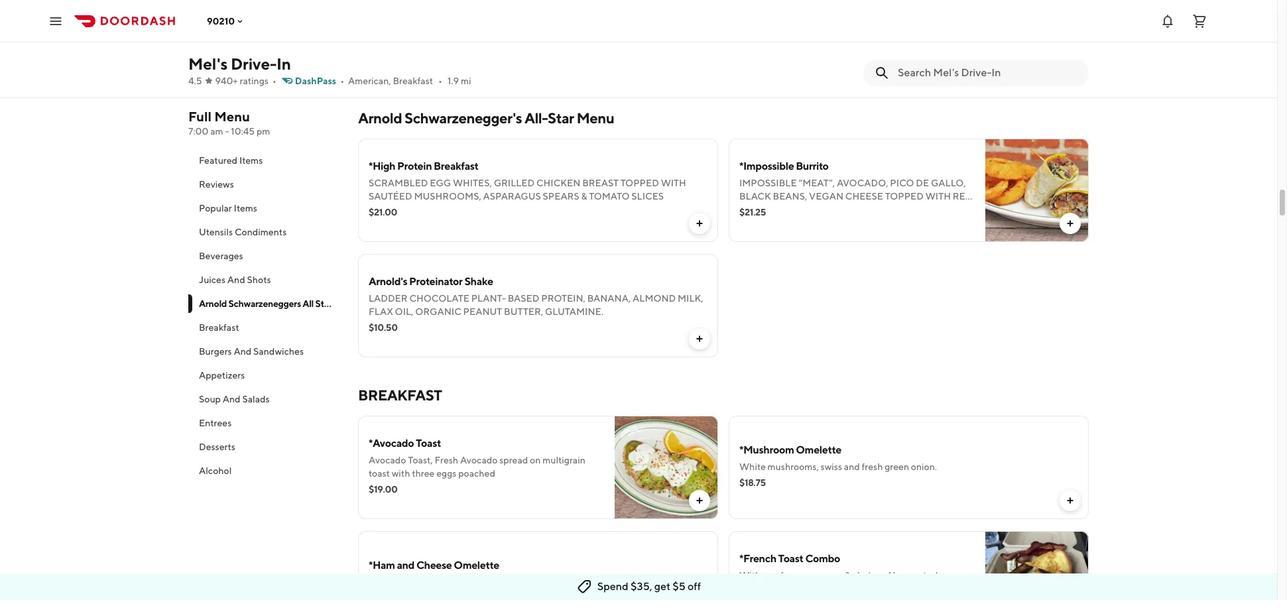 Task type: describe. For each thing, give the bounding box(es) containing it.
4.5
[[188, 76, 202, 86]]

burgers and sandwiches
[[199, 346, 304, 357]]

juices and shots
[[199, 275, 271, 285]]

tomato
[[589, 191, 630, 202]]

pm
[[257, 126, 270, 137]]

with inside *high protein breakfast scrambled egg whites, grilled chicken breast topped with sautéed mushrooms, asparagus spears & tomato slices $21.00
[[661, 178, 686, 188]]

10:45
[[231, 126, 255, 137]]

all
[[303, 298, 314, 309]]

and
[[739, 204, 761, 215]]

arnold's
[[369, 275, 407, 288]]

spears
[[543, 191, 579, 202]]

egg
[[827, 570, 843, 581]]

fresh
[[435, 455, 458, 466]]

almond
[[633, 293, 676, 304]]

-
[[225, 126, 229, 137]]

0 vertical spatial add item to cart image
[[1065, 56, 1076, 67]]

toast,
[[408, 455, 433, 466]]

de
[[916, 178, 929, 188]]

items for popular items
[[234, 203, 257, 214]]

with
[[392, 468, 410, 479]]

burgers and sandwiches button
[[188, 340, 342, 363]]

omelette inside *ham and cheese omelette the original.
[[454, 559, 499, 572]]

glutamine.
[[545, 306, 603, 317]]

popular items
[[199, 203, 257, 214]]

beans,
[[773, 191, 807, 202]]

$6.00
[[369, 32, 394, 42]]

$35,
[[631, 580, 652, 593]]

burrito
[[796, 160, 829, 172]]

shake
[[464, 275, 493, 288]]

chicken
[[536, 178, 580, 188]]

multigrain
[[543, 455, 585, 466]]

cheese
[[845, 191, 883, 202]]

three
[[412, 468, 435, 479]]

chocolate
[[409, 293, 469, 304]]

• for american, breakfast • 1.9 mi
[[438, 76, 442, 86]]

and for juices
[[227, 275, 245, 285]]

0 items, open order cart image
[[1192, 13, 1208, 29]]

star for all
[[315, 298, 332, 309]]

soup
[[199, 394, 221, 405]]

*impossible burrito image
[[985, 139, 1089, 242]]

proteinator
[[409, 275, 463, 288]]

salads
[[242, 394, 270, 405]]

breakfast inside *high protein breakfast scrambled egg whites, grilled chicken breast topped with sautéed mushrooms, asparagus spears & tomato slices $21.00
[[434, 160, 479, 172]]

desserts button
[[188, 435, 342, 459]]

juices
[[199, 275, 226, 285]]

notification bell image
[[1160, 13, 1176, 29]]

full menu 7:00 am - 10:45 pm
[[188, 109, 270, 137]]

and inside *mushroom omelette white mushrooms, swiss and fresh green onion. $18.75
[[844, 462, 860, 472]]

entrees button
[[188, 411, 342, 435]]

impossible
[[739, 178, 797, 188]]

black
[[739, 191, 771, 202]]

desserts
[[199, 442, 235, 452]]

spread
[[499, 455, 528, 466]]

egg
[[430, 178, 451, 188]]

scrambled
[[369, 178, 428, 188]]

of
[[883, 570, 891, 581]]

choice
[[928, 204, 966, 215]]

reviews
[[199, 179, 234, 190]]

menu for arnold schwarzeneggers all star menu
[[334, 298, 358, 309]]

in
[[277, 54, 291, 73]]

popular
[[199, 203, 232, 214]]

popular items button
[[188, 196, 342, 220]]

banana,
[[587, 293, 631, 304]]

ladder
[[369, 293, 408, 304]]

mi
[[461, 76, 471, 86]]

peanut
[[463, 306, 502, 317]]

topped inside *high protein breakfast scrambled egg whites, grilled chicken breast topped with sautéed mushrooms, asparagus spears & tomato slices $21.00
[[621, 178, 659, 188]]

grilled
[[494, 178, 535, 188]]

poached
[[458, 468, 495, 479]]

range
[[801, 570, 825, 581]]

*avocado toast avocado toast, fresh avocado spread on multigrain toast with three eggs poached $19.00
[[369, 437, 585, 495]]

& inside '*french toast combo with one free-range egg & choice of bacon, turkey sausage or sausage .'
[[845, 570, 851, 581]]

*french
[[739, 552, 776, 565]]

7:00
[[188, 126, 209, 137]]

Item Search search field
[[898, 66, 1078, 80]]

• for 940+ ratings •
[[272, 76, 276, 86]]

spend
[[597, 580, 629, 593]]

1 avocado from the left
[[369, 455, 406, 466]]

on
[[530, 455, 541, 466]]

arnold for arnold schwarzenegger's all-star menu
[[358, 109, 402, 127]]

eggs
[[436, 468, 457, 479]]

*mushroom
[[739, 444, 794, 456]]

asparagus
[[483, 191, 541, 202]]

and for burgers
[[234, 346, 252, 357]]

toast for *avocado
[[416, 437, 441, 450]]

2 avocado from the left
[[460, 455, 498, 466]]

reviews button
[[188, 172, 342, 196]]

soup and salads
[[199, 394, 270, 405]]

bacon,
[[893, 570, 922, 581]]

$10.50
[[369, 322, 398, 333]]

beverages button
[[188, 244, 342, 268]]

*impossible burrito impossible "meat", avocado, pico de gallo, black beans, vegan cheese topped with red and green salsa. served with your choice of fruit or potato.
[[739, 160, 972, 228]]

featured items button
[[188, 149, 342, 172]]

.
[[821, 584, 823, 594]]

*ham and cheese omelette the original.
[[369, 559, 499, 588]]

red
[[953, 191, 972, 202]]



Task type: locate. For each thing, give the bounding box(es) containing it.
breakfast
[[358, 387, 442, 404]]

1 vertical spatial breakfast
[[434, 160, 479, 172]]

american, breakfast • 1.9 mi
[[348, 76, 471, 86]]

1 vertical spatial add item to cart image
[[694, 218, 705, 229]]

1 vertical spatial and
[[397, 559, 415, 572]]

• right ratings
[[272, 76, 276, 86]]

items up reviews button
[[239, 155, 263, 166]]

*avocado
[[369, 437, 414, 450]]

star
[[548, 109, 574, 127], [315, 298, 332, 309]]

salsa.
[[798, 204, 830, 215]]

alcohol button
[[188, 459, 342, 483]]

0 horizontal spatial menu
[[214, 109, 250, 124]]

appetizers button
[[188, 363, 342, 387]]

star up chicken
[[548, 109, 574, 127]]

burgers
[[199, 346, 232, 357]]

with up 'slices'
[[661, 178, 686, 188]]

0 horizontal spatial arnold
[[199, 298, 227, 309]]

toast up free-
[[778, 552, 803, 565]]

add item to cart image
[[1065, 56, 1076, 67], [694, 218, 705, 229]]

2 vertical spatial breakfast
[[199, 322, 239, 333]]

1 horizontal spatial sausage
[[786, 584, 819, 594]]

original.
[[387, 577, 420, 588]]

butter,
[[504, 306, 543, 317]]

topped down pico
[[885, 191, 924, 202]]

slices
[[632, 191, 664, 202]]

gallo,
[[931, 178, 966, 188]]

arnold down 'american,'
[[358, 109, 402, 127]]

1 horizontal spatial arnold
[[358, 109, 402, 127]]

0 vertical spatial &
[[581, 191, 587, 202]]

1 horizontal spatial avocado
[[460, 455, 498, 466]]

breakfast button
[[188, 316, 342, 340]]

sausage
[[739, 584, 773, 594], [786, 584, 819, 594]]

toast inside the *avocado toast avocado toast, fresh avocado spread on multigrain toast with three eggs poached $19.00
[[416, 437, 441, 450]]

milk,
[[678, 293, 703, 304]]

• right dashpass
[[340, 76, 344, 86]]

open menu image
[[48, 13, 64, 29]]

1 horizontal spatial with
[[871, 204, 897, 215]]

arnold's proteinator shake ladder chocolate plant- based protein, banana, almond milk, flax oil, organic peanut butter, glutamine. $10.50
[[369, 275, 703, 333]]

0 horizontal spatial sausage
[[739, 584, 773, 594]]

1 horizontal spatial and
[[844, 462, 860, 472]]

green
[[762, 204, 796, 215]]

1 horizontal spatial add item to cart image
[[1065, 56, 1076, 67]]

0 horizontal spatial toast
[[416, 437, 441, 450]]

1 vertical spatial and
[[234, 346, 252, 357]]

90210 button
[[207, 16, 246, 26]]

items inside button
[[234, 203, 257, 214]]

omelette inside *mushroom omelette white mushrooms, swiss and fresh green onion. $18.75
[[796, 444, 841, 456]]

topped inside *impossible burrito impossible "meat", avocado, pico de gallo, black beans, vegan cheese topped with red and green salsa. served with your choice of fruit or potato.
[[885, 191, 924, 202]]

*avocado toast image
[[615, 416, 718, 519]]

1 horizontal spatial toast
[[778, 552, 803, 565]]

0 horizontal spatial &
[[581, 191, 587, 202]]

utensils condiments
[[199, 227, 287, 237]]

and right burgers
[[234, 346, 252, 357]]

breakfast up burgers
[[199, 322, 239, 333]]

of
[[739, 218, 753, 228]]

soup and salads button
[[188, 387, 342, 411]]

and left fresh
[[844, 462, 860, 472]]

2 vertical spatial with
[[871, 204, 897, 215]]

1 vertical spatial &
[[845, 570, 851, 581]]

am
[[210, 126, 223, 137]]

or
[[785, 218, 799, 228]]

utensils condiments button
[[188, 220, 342, 244]]

green
[[885, 462, 909, 472]]

avocado up toast
[[369, 455, 406, 466]]

1 horizontal spatial topped
[[885, 191, 924, 202]]

swiss
[[821, 462, 842, 472]]

1 vertical spatial items
[[234, 203, 257, 214]]

breakfast inside button
[[199, 322, 239, 333]]

*mushroom omelette white mushrooms, swiss and fresh green onion. $18.75
[[739, 444, 937, 488]]

breast
[[582, 178, 619, 188]]

1 horizontal spatial star
[[548, 109, 574, 127]]

juices and shots button
[[188, 268, 342, 292]]

0 horizontal spatial add item to cart image
[[694, 218, 705, 229]]

plant-
[[471, 293, 506, 304]]

and right soup
[[223, 394, 241, 405]]

0 vertical spatial toast
[[416, 437, 441, 450]]

0 horizontal spatial avocado
[[369, 455, 406, 466]]

$5
[[673, 580, 686, 593]]

menu right all-
[[577, 109, 614, 127]]

1 sausage from the left
[[739, 584, 773, 594]]

2 vertical spatial and
[[223, 394, 241, 405]]

organic
[[415, 306, 461, 317]]

0 horizontal spatial and
[[397, 559, 415, 572]]

star right the all
[[315, 298, 332, 309]]

2 horizontal spatial breakfast
[[434, 160, 479, 172]]

arnold schwarzenegger's all-star menu
[[358, 109, 614, 127]]

menu
[[214, 109, 250, 124], [577, 109, 614, 127], [334, 298, 358, 309]]

items for featured items
[[239, 155, 263, 166]]

topped
[[621, 178, 659, 188], [885, 191, 924, 202]]

and
[[227, 275, 245, 285], [234, 346, 252, 357], [223, 394, 241, 405]]

omelette up swiss
[[796, 444, 841, 456]]

beverages
[[199, 251, 243, 261]]

avocado,
[[837, 178, 888, 188]]

and left shots
[[227, 275, 245, 285]]

protein
[[397, 160, 432, 172]]

0 vertical spatial omelette
[[796, 444, 841, 456]]

with up choice on the top right of the page
[[926, 191, 951, 202]]

breakfast up egg
[[434, 160, 479, 172]]

arnold
[[358, 109, 402, 127], [199, 298, 227, 309]]

1 horizontal spatial •
[[340, 76, 344, 86]]

• left 1.9
[[438, 76, 442, 86]]

$10.00
[[739, 38, 769, 49]]

90210
[[207, 16, 235, 26]]

mushrooms,
[[768, 462, 819, 472]]

items up utensils condiments
[[234, 203, 257, 214]]

omelette right cheese on the bottom left of page
[[454, 559, 499, 572]]

menu for arnold schwarzenegger's all-star menu
[[577, 109, 614, 127]]

0 vertical spatial and
[[844, 462, 860, 472]]

topped up 'slices'
[[621, 178, 659, 188]]

menu inside full menu 7:00 am - 10:45 pm
[[214, 109, 250, 124]]

& right the egg on the bottom of the page
[[845, 570, 851, 581]]

$19.00
[[369, 484, 398, 495]]

pico
[[890, 178, 914, 188]]

full
[[188, 109, 212, 124]]

toast
[[369, 468, 390, 479]]

whites,
[[453, 178, 492, 188]]

1 horizontal spatial omelette
[[796, 444, 841, 456]]

arnold down juices
[[199, 298, 227, 309]]

free-
[[780, 570, 801, 581]]

combo
[[805, 552, 840, 565]]

sandwiches
[[253, 346, 304, 357]]

and up original.
[[397, 559, 415, 572]]

avocado
[[369, 455, 406, 466], [460, 455, 498, 466]]

2 horizontal spatial menu
[[577, 109, 614, 127]]

0 horizontal spatial with
[[661, 178, 686, 188]]

fresh
[[862, 462, 883, 472]]

arnold schwarzeneggers all star menu
[[199, 298, 358, 309]]

toast inside '*french toast combo with one free-range egg & choice of bacon, turkey sausage or sausage .'
[[778, 552, 803, 565]]

*french toast combo image
[[985, 531, 1089, 600]]

cheese
[[416, 559, 452, 572]]

3 • from the left
[[438, 76, 442, 86]]

1 vertical spatial omelette
[[454, 559, 499, 572]]

schwarzeneggers
[[229, 298, 301, 309]]

and for soup
[[223, 394, 241, 405]]

shots
[[247, 275, 271, 285]]

2 • from the left
[[340, 76, 344, 86]]

0 vertical spatial breakfast
[[393, 76, 433, 86]]

or
[[775, 584, 784, 594]]

featured
[[199, 155, 237, 166]]

2 horizontal spatial •
[[438, 76, 442, 86]]

0 vertical spatial topped
[[621, 178, 659, 188]]

1 horizontal spatial menu
[[334, 298, 358, 309]]

one
[[763, 570, 779, 581]]

"meat",
[[799, 178, 835, 188]]

with
[[739, 570, 761, 581]]

0 horizontal spatial breakfast
[[199, 322, 239, 333]]

sausage down range
[[786, 584, 819, 594]]

0 vertical spatial with
[[661, 178, 686, 188]]

1 vertical spatial toast
[[778, 552, 803, 565]]

mel's
[[188, 54, 228, 73]]

dashpass •
[[295, 76, 344, 86]]

0 vertical spatial and
[[227, 275, 245, 285]]

2 sausage from the left
[[786, 584, 819, 594]]

1 vertical spatial star
[[315, 298, 332, 309]]

0 vertical spatial items
[[239, 155, 263, 166]]

0 horizontal spatial topped
[[621, 178, 659, 188]]

breakfast left 1.9
[[393, 76, 433, 86]]

star for all-
[[548, 109, 574, 127]]

items inside button
[[239, 155, 263, 166]]

0 horizontal spatial star
[[315, 298, 332, 309]]

served
[[832, 204, 870, 215]]

sausage down with at bottom
[[739, 584, 773, 594]]

1 vertical spatial arnold
[[199, 298, 227, 309]]

1 vertical spatial with
[[926, 191, 951, 202]]

2 horizontal spatial with
[[926, 191, 951, 202]]

•
[[272, 76, 276, 86], [340, 76, 344, 86], [438, 76, 442, 86]]

0 vertical spatial arnold
[[358, 109, 402, 127]]

add item to cart image
[[1065, 218, 1076, 229], [694, 334, 705, 344], [694, 495, 705, 506], [1065, 495, 1076, 506]]

1 horizontal spatial &
[[845, 570, 851, 581]]

940+ ratings •
[[215, 76, 276, 86]]

0 horizontal spatial omelette
[[454, 559, 499, 572]]

& down "breast"
[[581, 191, 587, 202]]

avocado up the poached
[[460, 455, 498, 466]]

0 horizontal spatial •
[[272, 76, 276, 86]]

mushrooms,
[[414, 191, 481, 202]]

sautéed
[[369, 191, 412, 202]]

940+
[[215, 76, 238, 86]]

and inside *ham and cheese omelette the original.
[[397, 559, 415, 572]]

menu left flax
[[334, 298, 358, 309]]

$18.75
[[739, 477, 766, 488]]

dashpass
[[295, 76, 336, 86]]

featured items
[[199, 155, 263, 166]]

with down cheese
[[871, 204, 897, 215]]

toast for *french
[[778, 552, 803, 565]]

fruit
[[755, 218, 783, 228]]

1 vertical spatial topped
[[885, 191, 924, 202]]

arnold for arnold schwarzeneggers all star menu
[[199, 298, 227, 309]]

& inside *high protein breakfast scrambled egg whites, grilled chicken breast topped with sautéed mushrooms, asparagus spears & tomato slices $21.00
[[581, 191, 587, 202]]

appetizers
[[199, 370, 245, 381]]

mel's drive-in
[[188, 54, 291, 73]]

1 • from the left
[[272, 76, 276, 86]]

menu up -
[[214, 109, 250, 124]]

entrees
[[199, 418, 232, 428]]

*ham
[[369, 559, 395, 572]]

white
[[739, 462, 766, 472]]

and
[[844, 462, 860, 472], [397, 559, 415, 572]]

0 vertical spatial star
[[548, 109, 574, 127]]

items
[[239, 155, 263, 166], [234, 203, 257, 214]]

toast up toast,
[[416, 437, 441, 450]]

1 horizontal spatial breakfast
[[393, 76, 433, 86]]



Task type: vqa. For each thing, say whether or not it's contained in the screenshot.
details associated with 2. Shipping details
no



